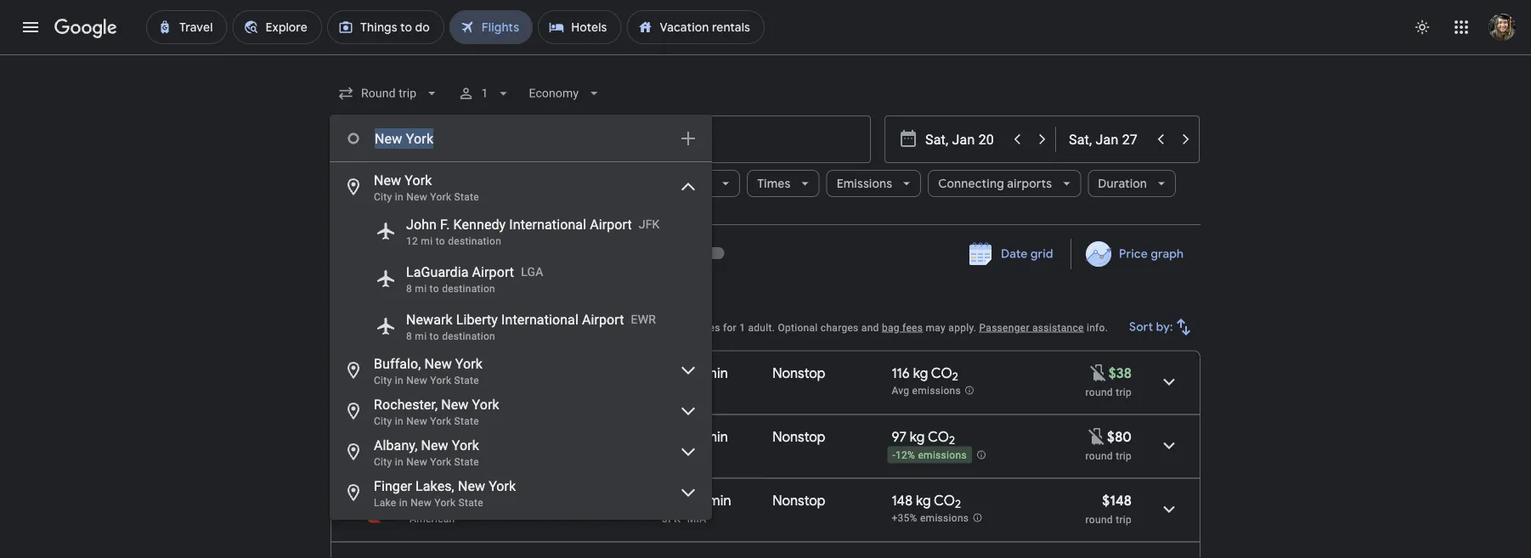 Task type: vqa. For each thing, say whether or not it's contained in the screenshot.
3 in 3 hr 20 min JFK – MIA
yes



Task type: describe. For each thing, give the bounding box(es) containing it.
stops button
[[433, 170, 504, 197]]

8 inside newark liberty international airport ewr 8 mi to destination
[[406, 331, 412, 342]]

$148 round trip
[[1086, 492, 1132, 526]]

this price for this flight doesn't include overhead bin access. if you need a carry-on bag, use the bags filter to update prices. image for $80
[[1087, 426, 1107, 447]]

adult.
[[748, 322, 775, 334]]

times button
[[747, 163, 820, 204]]

price button
[[672, 163, 740, 204]]

destination inside laguardia airport lga 8 mi to destination
[[442, 283, 495, 295]]

on
[[400, 322, 412, 334]]

finger
[[374, 478, 412, 494]]

list box inside search box
[[330, 162, 712, 520]]

trip for $80
[[1116, 450, 1132, 462]]

sort by:
[[1130, 320, 1174, 335]]

Departure time: 10:50 PM. text field
[[410, 365, 467, 382]]

nonstop flight. element for 3 hr 19 min
[[773, 365, 826, 385]]

f.
[[440, 216, 450, 232]]

international inside newark liberty international airport ewr 8 mi to destination
[[501, 311, 579, 328]]

80 US dollars text field
[[1107, 428, 1132, 446]]

148 kg co 2
[[892, 492, 961, 512]]

john
[[406, 216, 437, 232]]

-
[[893, 450, 896, 462]]

116 kg co 2
[[892, 365, 958, 384]]

$148
[[1102, 492, 1132, 509]]

– for 12:20 pm
[[465, 492, 474, 509]]

separate
[[410, 449, 452, 461]]

20
[[689, 492, 705, 509]]

flight details. leaves laguardia airport at 10:50 pm on saturday, january 20 and arrives at miami international airport at 2:09 am on sunday, january 21. image
[[1149, 362, 1190, 402]]

international inside john f. kennedy international airport jfk 12 mi to destination
[[509, 216, 586, 232]]

date grid
[[1001, 246, 1054, 262]]

american
[[410, 513, 455, 525]]

round for $38
[[1086, 386, 1113, 398]]

in for albany,
[[395, 456, 404, 468]]

rochester,
[[374, 396, 438, 413]]

enter your origin dialog
[[330, 115, 712, 520]]

origin, select multiple airports image
[[678, 128, 698, 149]]

main menu image
[[20, 17, 41, 37]]

connecting airports
[[938, 176, 1052, 191]]

nonstop for 3 hr 16 min
[[773, 428, 826, 446]]

10:50 pm – 2:09 am frontier
[[410, 365, 533, 397]]

19
[[689, 365, 702, 382]]

to inside newark liberty international airport ewr 8 mi to destination
[[430, 331, 439, 342]]

duration
[[1098, 176, 1147, 191]]

in inside the finger lakes, new york lake in new york state
[[399, 497, 408, 509]]

best departing flights
[[331, 296, 501, 317]]

airport inside newark liberty international airport ewr 8 mi to destination
[[582, 311, 624, 328]]

min for 3 hr 16 min
[[705, 428, 728, 446]]

mia for 16
[[689, 449, 708, 461]]

toggle nearby airports for rochester, new york image
[[678, 401, 698, 421]]

lga inside the 3 hr 16 min lga – mia
[[662, 449, 682, 461]]

toggle nearby airports for albany, new york image
[[678, 442, 698, 462]]

Departure time: 9:50 AM. text field
[[410, 428, 461, 446]]

all filters button
[[331, 170, 426, 197]]

mia for 20
[[687, 513, 706, 525]]

departing
[[370, 296, 448, 317]]

toggle nearby airports for finger lakes, new york image
[[678, 483, 698, 503]]

min for 3 hr 19 min
[[705, 365, 728, 382]]

8 inside laguardia airport lga 8 mi to destination
[[406, 283, 412, 295]]

separate tickets booked together. this trip includes tickets from multiple airlines. missed connections may be protected by gotogate.. element
[[410, 449, 567, 461]]

round trip for $38
[[1086, 386, 1132, 398]]

Departure time: 9:00 AM. text field
[[410, 492, 462, 509]]

bag
[[882, 322, 900, 334]]

co for 148
[[934, 492, 955, 509]]

flights
[[451, 296, 501, 317]]

ranked
[[331, 322, 366, 334]]

lake
[[374, 497, 396, 509]]

kg for 148
[[916, 492, 931, 509]]

state for buffalo, new york
[[454, 375, 479, 387]]

3 for 3 hr 19 min
[[662, 365, 670, 382]]

airport inside laguardia airport lga 8 mi to destination
[[472, 264, 514, 280]]

3 for 3 hr 20 min
[[662, 492, 670, 509]]

2 fees from the left
[[903, 322, 923, 334]]

mi inside laguardia airport lga 8 mi to destination
[[415, 283, 427, 295]]

this price for this flight doesn't include overhead bin access. if you need a carry-on bag, use the bags filter to update prices. image for $38
[[1088, 363, 1109, 383]]

12%
[[896, 450, 915, 462]]

+
[[691, 322, 697, 334]]

optional
[[778, 322, 818, 334]]

charges
[[821, 322, 859, 334]]

– inside 3 hr 20 min jfk – mia
[[680, 513, 687, 525]]

kg for 116
[[913, 365, 928, 382]]

3 hr 20 min jfk – mia
[[662, 492, 731, 525]]

to inside john f. kennedy international airport jfk 12 mi to destination
[[436, 235, 445, 247]]

required
[[620, 322, 660, 334]]

loading results progress bar
[[0, 54, 1531, 58]]

best departing flights main content
[[331, 233, 1201, 558]]

city for buffalo, new york
[[374, 375, 392, 387]]

buffalo, new york city in new york state
[[374, 356, 483, 387]]

duration button
[[1088, 163, 1176, 204]]

new york city in new york state
[[374, 172, 479, 203]]

3 hr 16 min lga – mia
[[662, 428, 728, 461]]

nonstop for 3 hr 19 min
[[773, 365, 826, 382]]

bag fees button
[[882, 322, 923, 334]]

graph
[[1151, 246, 1184, 262]]

lga inside laguardia airport lga 8 mi to destination
[[521, 265, 543, 279]]

all filters
[[363, 176, 413, 191]]

Return text field
[[1069, 116, 1147, 162]]

rochester, new york city in new york state
[[374, 396, 499, 427]]

albany,
[[374, 437, 418, 453]]

mia inside '3 hr 19 min mia'
[[689, 385, 708, 397]]

john f. kennedy international airport (jfk) option
[[330, 207, 712, 255]]

2:09 am
[[482, 365, 533, 382]]

148 US dollars text field
[[1102, 492, 1132, 509]]

convenience
[[462, 322, 522, 334]]

price for price
[[683, 176, 711, 191]]

avg
[[892, 385, 909, 397]]

jan 20 – 27, 2024
[[458, 248, 554, 263]]

9:50 am – 1:06 pm separate tickets booked together
[[410, 428, 567, 461]]

city for albany, new york
[[374, 456, 392, 468]]

9:00 am
[[410, 492, 462, 509]]

3 hr 19 min mia
[[662, 365, 728, 397]]

passenger
[[979, 322, 1030, 334]]

toggle nearby airports for buffalo, new york image
[[678, 360, 698, 381]]

connecting
[[938, 176, 1004, 191]]

price
[[415, 322, 439, 334]]

in for rochester,
[[395, 416, 404, 427]]

38 US dollars text field
[[1109, 365, 1132, 382]]

kg for 97
[[910, 428, 925, 446]]

state for albany, new york
[[454, 456, 479, 468]]

leaves john f. kennedy international airport at 9:00 am on saturday, january 20 and arrives at miami international airport at 12:20 pm on saturday, january 20. element
[[410, 492, 532, 509]]

9:50 am
[[410, 428, 461, 446]]

1 button
[[451, 73, 519, 114]]

mi inside newark liberty international airport ewr 8 mi to destination
[[415, 331, 427, 342]]

1 and from the left
[[441, 322, 459, 334]]

mi inside john f. kennedy international airport jfk 12 mi to destination
[[421, 235, 433, 247]]

passenger assistance button
[[979, 322, 1084, 334]]

buffalo, new york option
[[330, 350, 712, 391]]

97
[[892, 428, 907, 446]]

round trip for $80
[[1086, 450, 1132, 462]]

20 – 27,
[[481, 248, 523, 263]]

1 vertical spatial emissions
[[918, 450, 967, 462]]

round inside $148 round trip
[[1086, 514, 1113, 526]]

2 and from the left
[[862, 322, 879, 334]]

trip for $38
[[1116, 386, 1132, 398]]

newark liberty international airport ewr 8 mi to destination
[[406, 311, 656, 342]]

emissions for 116
[[912, 385, 961, 397]]

best
[[331, 296, 366, 317]]

date
[[1001, 246, 1028, 262]]

finger lakes, new york option
[[330, 472, 712, 513]]



Task type: locate. For each thing, give the bounding box(es) containing it.
min right 16
[[705, 428, 728, 446]]

jfk inside john f. kennedy international airport jfk 12 mi to destination
[[639, 217, 660, 231]]

None field
[[331, 78, 447, 109], [522, 78, 609, 109], [331, 78, 447, 109], [522, 78, 609, 109]]

1 vertical spatial 1
[[739, 322, 745, 334]]

sort by: button
[[1123, 307, 1201, 348]]

1 trip from the top
[[1116, 386, 1132, 398]]

1 vertical spatial price
[[1119, 246, 1148, 262]]

hr left 16
[[673, 428, 686, 446]]

emissions for 148
[[920, 513, 969, 524]]

destination up flights at the left of the page
[[442, 283, 495, 295]]

1 8 from the top
[[406, 283, 412, 295]]

2 vertical spatial 3
[[662, 492, 670, 509]]

mia inside 3 hr 20 min jfk – mia
[[687, 513, 706, 525]]

12
[[406, 235, 418, 247]]

None text field
[[604, 116, 871, 163]]

trip down $148 on the bottom of page
[[1116, 514, 1132, 526]]

2 vertical spatial nonstop
[[773, 492, 826, 509]]

2 vertical spatial 2
[[955, 497, 961, 512]]

1 vertical spatial to
[[430, 283, 439, 295]]

3 for 3 hr 16 min
[[662, 428, 670, 446]]

price inside button
[[1119, 246, 1148, 262]]

in inside new york city in new york state
[[395, 191, 404, 203]]

mi up "best departing flights"
[[415, 283, 427, 295]]

to down laguardia
[[430, 283, 439, 295]]

– inside 9:50 am – 1:06 pm separate tickets booked together
[[464, 428, 473, 446]]

4 city from the top
[[374, 456, 392, 468]]

city
[[374, 191, 392, 203], [374, 375, 392, 387], [374, 416, 392, 427], [374, 456, 392, 468]]

3 round from the top
[[1086, 514, 1113, 526]]

2 for 97
[[949, 434, 955, 448]]

1 vertical spatial airport
[[472, 264, 514, 280]]

co inside "148 kg co 2"
[[934, 492, 955, 509]]

8 up departing
[[406, 283, 412, 295]]

2 nonstop from the top
[[773, 428, 826, 446]]

international
[[509, 216, 586, 232], [501, 311, 579, 328]]

– right "departure time: 9:00 am." text field
[[465, 492, 474, 509]]

co up avg emissions
[[931, 365, 952, 382]]

price graph button
[[1075, 239, 1197, 269]]

co
[[931, 365, 952, 382], [928, 428, 949, 446], [934, 492, 955, 509]]

1 up "where else?" text field
[[481, 86, 488, 100]]

kg inside "148 kg co 2"
[[916, 492, 931, 509]]

0 vertical spatial 8
[[406, 283, 412, 295]]

this price for this flight doesn't include overhead bin access. if you need a carry-on bag, use the bags filter to update prices. image
[[1088, 363, 1109, 383], [1087, 426, 1107, 447]]

hr inside the 3 hr 16 min lga – mia
[[673, 428, 686, 446]]

mia down 16
[[689, 449, 708, 461]]

times
[[757, 176, 791, 191]]

state inside new york city in new york state
[[454, 191, 479, 203]]

0 vertical spatial destination
[[448, 235, 501, 247]]

emissions down "148 kg co 2"
[[920, 513, 969, 524]]

– for 1:06 pm
[[464, 428, 473, 446]]

york
[[405, 172, 432, 188], [430, 191, 451, 203], [455, 356, 483, 372], [430, 375, 451, 387], [472, 396, 499, 413], [430, 416, 451, 427], [452, 437, 479, 453], [430, 456, 451, 468], [489, 478, 516, 494], [434, 497, 456, 509]]

+35% emissions
[[892, 513, 969, 524]]

0 vertical spatial hr
[[673, 365, 686, 382]]

and left the bag
[[862, 322, 879, 334]]

1 vertical spatial jfk
[[662, 513, 680, 525]]

0 vertical spatial price
[[683, 176, 711, 191]]

city for rochester, new york
[[374, 416, 392, 427]]

connecting airports button
[[928, 163, 1081, 204]]

in for buffalo,
[[395, 375, 404, 387]]

0 vertical spatial emissions
[[912, 385, 961, 397]]

mia down 20
[[687, 513, 706, 525]]

min right '19'
[[705, 365, 728, 382]]

2 vertical spatial to
[[430, 331, 439, 342]]

mi right 12
[[421, 235, 433, 247]]

0 vertical spatial this price for this flight doesn't include overhead bin access. if you need a carry-on bag, use the bags filter to update prices. image
[[1088, 363, 1109, 383]]

0 vertical spatial nonstop
[[773, 365, 826, 382]]

newark
[[406, 311, 453, 328]]

2 vertical spatial mia
[[687, 513, 706, 525]]

include
[[583, 322, 618, 334]]

in inside albany, new york city in new york state
[[395, 456, 404, 468]]

in inside rochester, new york city in new york state
[[395, 416, 404, 427]]

airport
[[590, 216, 632, 232], [472, 264, 514, 280], [582, 311, 624, 328]]

price for price graph
[[1119, 246, 1148, 262]]

avg emissions
[[892, 385, 961, 397]]

– for 2:09 am
[[470, 365, 478, 382]]

2 inside 116 kg co 2
[[952, 370, 958, 384]]

Arrival time: 1:06 PM. text field
[[476, 428, 524, 446]]

1 vertical spatial 8
[[406, 331, 412, 342]]

0 vertical spatial airport
[[590, 216, 632, 232]]

to down f.
[[436, 235, 445, 247]]

filters
[[380, 176, 413, 191]]

in down rochester,
[[395, 416, 404, 427]]

1 vertical spatial 2
[[949, 434, 955, 448]]

trip inside $148 round trip
[[1116, 514, 1132, 526]]

2 up avg emissions
[[952, 370, 958, 384]]

3 left toggle nearby airports for albany, new york icon
[[662, 428, 670, 446]]

3 3 from the top
[[662, 492, 670, 509]]

2 city from the top
[[374, 375, 392, 387]]

1 vertical spatial mi
[[415, 283, 427, 295]]

newark liberty international airport (ewr) option
[[330, 303, 712, 350]]

0 vertical spatial round trip
[[1086, 386, 1132, 398]]

0 horizontal spatial and
[[441, 322, 459, 334]]

round down $148 on the bottom of page
[[1086, 514, 1113, 526]]

flight details. leaves john f. kennedy international airport at 9:00 am on saturday, january 20 and arrives at miami international airport at 12:20 pm on saturday, january 20. image
[[1149, 489, 1190, 530]]

0 horizontal spatial price
[[683, 176, 711, 191]]

lga down 2024
[[521, 265, 543, 279]]

trip down $38
[[1116, 386, 1132, 398]]

destination
[[448, 235, 501, 247], [442, 283, 495, 295], [442, 331, 495, 342]]

none search field containing new york
[[330, 73, 1201, 520]]

0 horizontal spatial 1
[[481, 86, 488, 100]]

albany, new york option
[[330, 432, 712, 472]]

mia
[[689, 385, 708, 397], [689, 449, 708, 461], [687, 513, 706, 525]]

prices include required taxes + fees for 1 adult. optional charges and bag fees may apply. passenger assistance
[[551, 322, 1084, 334]]

together
[[527, 449, 567, 461]]

2 up +35% emissions
[[955, 497, 961, 512]]

0 vertical spatial kg
[[913, 365, 928, 382]]

lga
[[521, 265, 543, 279], [662, 449, 682, 461]]

jfk inside 3 hr 20 min jfk – mia
[[662, 513, 680, 525]]

and right price
[[441, 322, 459, 334]]

2 vertical spatial round
[[1086, 514, 1113, 526]]

city inside albany, new york city in new york state
[[374, 456, 392, 468]]

state inside rochester, new york city in new york state
[[454, 416, 479, 427]]

finger lakes, new york lake in new york state
[[374, 478, 516, 509]]

– inside the 3 hr 16 min lga – mia
[[682, 449, 689, 461]]

1 round from the top
[[1086, 386, 1113, 398]]

3 city from the top
[[374, 416, 392, 427]]

hr inside 3 hr 20 min jfk – mia
[[673, 492, 686, 509]]

john f. kennedy international airport jfk 12 mi to destination
[[406, 216, 660, 247]]

hr left 20
[[673, 492, 686, 509]]

1 horizontal spatial fees
[[903, 322, 923, 334]]

trip down $80
[[1116, 450, 1132, 462]]

1:06 pm
[[476, 428, 524, 446]]

date grid button
[[957, 239, 1067, 269]]

kg right 97
[[910, 428, 925, 446]]

1 vertical spatial lga
[[662, 449, 682, 461]]

lakes,
[[416, 478, 454, 494]]

2 round from the top
[[1086, 450, 1113, 462]]

emissions
[[837, 176, 892, 191]]

8 left price
[[406, 331, 412, 342]]

airport inside john f. kennedy international airport jfk 12 mi to destination
[[590, 216, 632, 232]]

– up tickets
[[464, 428, 473, 446]]

liberty
[[456, 311, 498, 328]]

jfk
[[639, 217, 660, 231], [662, 513, 680, 525]]

0 vertical spatial min
[[705, 365, 728, 382]]

co for 97
[[928, 428, 949, 446]]

2 vertical spatial nonstop flight. element
[[773, 492, 826, 512]]

2 vertical spatial destination
[[442, 331, 495, 342]]

destination down liberty
[[442, 331, 495, 342]]

grid
[[1031, 246, 1054, 262]]

2 up -12% emissions
[[949, 434, 955, 448]]

1 round trip from the top
[[1086, 386, 1132, 398]]

1 3 from the top
[[662, 365, 670, 382]]

laguardia airport (lga) option
[[330, 255, 712, 303]]

in right all
[[395, 191, 404, 203]]

Arrival time: 12:20 PM. text field
[[477, 492, 532, 509]]

laguardia
[[406, 264, 469, 280]]

min inside '3 hr 19 min mia'
[[705, 365, 728, 382]]

2 hr from the top
[[673, 428, 686, 446]]

international down laguardia airport (lga) option
[[501, 311, 579, 328]]

leaves laguardia airport at 9:50 am on saturday, january 20 and arrives at miami international airport at 1:06 pm on saturday, january 20. element
[[410, 428, 524, 446]]

1 horizontal spatial jfk
[[662, 513, 680, 525]]

round
[[1086, 386, 1113, 398], [1086, 450, 1113, 462], [1086, 514, 1113, 526]]

1 hr from the top
[[673, 365, 686, 382]]

price down origin, select multiple airports image on the left top of page
[[683, 176, 711, 191]]

1 horizontal spatial lga
[[662, 449, 682, 461]]

Departure text field
[[925, 116, 1004, 162]]

2 for 116
[[952, 370, 958, 384]]

16
[[689, 428, 702, 446]]

prices
[[551, 322, 580, 334]]

1 right for
[[739, 322, 745, 334]]

3 hr from the top
[[673, 492, 686, 509]]

0 vertical spatial mi
[[421, 235, 433, 247]]

ewr
[[631, 312, 656, 326]]

2 vertical spatial kg
[[916, 492, 931, 509]]

1 horizontal spatial and
[[862, 322, 879, 334]]

in
[[395, 191, 404, 203], [395, 375, 404, 387], [395, 416, 404, 427], [395, 456, 404, 468], [399, 497, 408, 509]]

to inside laguardia airport lga 8 mi to destination
[[430, 283, 439, 295]]

3 trip from the top
[[1116, 514, 1132, 526]]

1 horizontal spatial price
[[1119, 246, 1148, 262]]

kg inside 97 kg co 2
[[910, 428, 925, 446]]

hr for 19
[[673, 365, 686, 382]]

kg up avg emissions
[[913, 365, 928, 382]]

10:50 pm
[[410, 365, 467, 382]]

2 vertical spatial hr
[[673, 492, 686, 509]]

list box containing new york
[[330, 162, 712, 520]]

3 left toggle nearby airports for buffalo, new york image
[[662, 365, 670, 382]]

–
[[470, 365, 478, 382], [464, 428, 473, 446], [682, 449, 689, 461], [465, 492, 474, 509], [680, 513, 687, 525]]

price graph
[[1119, 246, 1184, 262]]

3 inside 3 hr 20 min jfk – mia
[[662, 492, 670, 509]]

2 8 from the top
[[406, 331, 412, 342]]

1 vertical spatial nonstop
[[773, 428, 826, 446]]

1 vertical spatial international
[[501, 311, 579, 328]]

to down the newark
[[430, 331, 439, 342]]

0 vertical spatial nonstop flight. element
[[773, 365, 826, 385]]

frontier
[[410, 385, 447, 397]]

2 vertical spatial min
[[708, 492, 731, 509]]

2 vertical spatial trip
[[1116, 514, 1132, 526]]

rochester, new york option
[[330, 391, 712, 432]]

city inside rochester, new york city in new york state
[[374, 416, 392, 427]]

co for 116
[[931, 365, 952, 382]]

min right 20
[[708, 492, 731, 509]]

-12% emissions
[[893, 450, 967, 462]]

2 for 148
[[955, 497, 961, 512]]

price left graph
[[1119, 246, 1148, 262]]

fees right +
[[700, 322, 720, 334]]

1 vertical spatial this price for this flight doesn't include overhead bin access. if you need a carry-on bag, use the bags filter to update prices. image
[[1087, 426, 1107, 447]]

in inside buffalo, new york city in new york state
[[395, 375, 404, 387]]

trip
[[1116, 386, 1132, 398], [1116, 450, 1132, 462], [1116, 514, 1132, 526]]

3 nonstop flight. element from the top
[[773, 492, 826, 512]]

0 horizontal spatial lga
[[521, 265, 543, 279]]

0 vertical spatial 1
[[481, 86, 488, 100]]

this price for this flight doesn't include overhead bin access. if you need a carry-on bag, use the bags filter to update prices. image up $148 on the bottom of page
[[1087, 426, 1107, 447]]

1 nonstop from the top
[[773, 365, 826, 382]]

2 round trip from the top
[[1086, 450, 1132, 462]]

1 inside best departing flights main content
[[739, 322, 745, 334]]

lga up the toggle nearby airports for finger lakes, new york icon
[[662, 449, 682, 461]]

destination inside john f. kennedy international airport jfk 12 mi to destination
[[448, 235, 501, 247]]

2 inside 97 kg co 2
[[949, 434, 955, 448]]

1 vertical spatial nonstop flight. element
[[773, 428, 826, 448]]

2 vertical spatial mi
[[415, 331, 427, 342]]

total duration 3 hr 20 min. element
[[662, 492, 773, 512]]

round for $80
[[1086, 450, 1113, 462]]

– down total duration 3 hr 16 min. element
[[682, 449, 689, 461]]

2 vertical spatial airport
[[582, 311, 624, 328]]

0 vertical spatial 2
[[952, 370, 958, 384]]

1 inside popup button
[[481, 86, 488, 100]]

mia inside the 3 hr 16 min lga – mia
[[689, 449, 708, 461]]

148
[[892, 492, 913, 509]]

may
[[926, 322, 946, 334]]

in down buffalo,
[[395, 375, 404, 387]]

destination up the jan
[[448, 235, 501, 247]]

mia down '19'
[[689, 385, 708, 397]]

all
[[363, 176, 377, 191]]

total duration 3 hr 16 min. element
[[662, 428, 773, 448]]

list box
[[330, 162, 712, 520]]

state for rochester, new york
[[454, 416, 479, 427]]

12:20 pm
[[477, 492, 532, 509]]

0 horizontal spatial fees
[[700, 322, 720, 334]]

2 vertical spatial co
[[934, 492, 955, 509]]

by:
[[1156, 320, 1174, 335]]

min inside 3 hr 20 min jfk – mia
[[708, 492, 731, 509]]

sort
[[1130, 320, 1154, 335]]

nonstop flight. element
[[773, 365, 826, 385], [773, 428, 826, 448], [773, 492, 826, 512]]

– down the toggle nearby airports for finger lakes, new york icon
[[680, 513, 687, 525]]

– inside 10:50 pm – 2:09 am frontier
[[470, 365, 478, 382]]

state inside albany, new york city in new york state
[[454, 456, 479, 468]]

3 inside the 3 hr 16 min lga – mia
[[662, 428, 670, 446]]

kg
[[913, 365, 928, 382], [910, 428, 925, 446], [916, 492, 931, 509]]

Arrival time: 2:09 AM on  Sunday, January 21. text field
[[482, 365, 541, 382]]

0 vertical spatial co
[[931, 365, 952, 382]]

hr
[[673, 365, 686, 382], [673, 428, 686, 446], [673, 492, 686, 509]]

destination inside newark liberty international airport ewr 8 mi to destination
[[442, 331, 495, 342]]

nonstop for 3 hr 20 min
[[773, 492, 826, 509]]

1 horizontal spatial 1
[[739, 322, 745, 334]]

tickets
[[455, 449, 487, 461]]

hr for 20
[[673, 492, 686, 509]]

emissions down 116 kg co 2
[[912, 385, 961, 397]]

price inside popup button
[[683, 176, 711, 191]]

1 vertical spatial round
[[1086, 450, 1113, 462]]

1 vertical spatial 3
[[662, 428, 670, 446]]

2 3 from the top
[[662, 428, 670, 446]]

assistance
[[1032, 322, 1084, 334]]

min for 3 hr 20 min
[[708, 492, 731, 509]]

0 vertical spatial jfk
[[639, 217, 660, 231]]

1
[[481, 86, 488, 100], [739, 322, 745, 334]]

0 vertical spatial lga
[[521, 265, 543, 279]]

kg inside 116 kg co 2
[[913, 365, 928, 382]]

0 vertical spatial mia
[[689, 385, 708, 397]]

1 vertical spatial mia
[[689, 449, 708, 461]]

0 vertical spatial to
[[436, 235, 445, 247]]

in right lake
[[399, 497, 408, 509]]

1 vertical spatial hr
[[673, 428, 686, 446]]

city inside buffalo, new york city in new york state
[[374, 375, 392, 387]]

1 fees from the left
[[700, 322, 720, 334]]

emissions button
[[826, 163, 921, 204]]

hr inside '3 hr 19 min mia'
[[673, 365, 686, 382]]

1 vertical spatial min
[[705, 428, 728, 446]]

booked
[[489, 449, 525, 461]]

state inside buffalo, new york city in new york state
[[454, 375, 479, 387]]

round trip down $38 text field
[[1086, 386, 1132, 398]]

0 vertical spatial round
[[1086, 386, 1113, 398]]

new
[[374, 172, 401, 188], [406, 191, 427, 203], [425, 356, 452, 372], [406, 375, 427, 387], [441, 396, 469, 413], [406, 416, 427, 427], [421, 437, 448, 453], [406, 456, 427, 468], [458, 478, 485, 494], [411, 497, 432, 509]]

flight details. leaves laguardia airport at 9:50 am on saturday, january 20 and arrives at miami international airport at 1:06 pm on saturday, january 20. image
[[1149, 425, 1190, 466]]

1 nonstop flight. element from the top
[[773, 365, 826, 385]]

2 vertical spatial emissions
[[920, 513, 969, 524]]

airports
[[1007, 176, 1052, 191]]

0 horizontal spatial jfk
[[639, 217, 660, 231]]

state inside the finger lakes, new york lake in new york state
[[458, 497, 483, 509]]

– inside 9:00 am – 12:20 pm american
[[465, 492, 474, 509]]

price
[[683, 176, 711, 191], [1119, 246, 1148, 262]]

1 city from the top
[[374, 191, 392, 203]]

mi
[[421, 235, 433, 247], [415, 283, 427, 295], [415, 331, 427, 342]]

round trip down $80
[[1086, 450, 1132, 462]]

Where else? text field
[[374, 118, 668, 159]]

hr left '19'
[[673, 365, 686, 382]]

kennedy
[[453, 216, 506, 232]]

leaves laguardia airport at 10:50 pm on saturday, january 20 and arrives at miami international airport at 2:09 am on sunday, january 21. element
[[410, 365, 541, 382]]

0 vertical spatial international
[[509, 216, 586, 232]]

co inside 97 kg co 2
[[928, 428, 949, 446]]

this price for this flight doesn't include overhead bin access. if you need a carry-on bag, use the bags filter to update prices. image up $80
[[1088, 363, 1109, 383]]

in down albany,
[[395, 456, 404, 468]]

buffalo,
[[374, 356, 421, 372]]

international up 2024
[[509, 216, 586, 232]]

fees right the bag
[[903, 322, 923, 334]]

round down $38
[[1086, 386, 1113, 398]]

find the best price region
[[331, 233, 1201, 283]]

kg up +35% emissions
[[916, 492, 931, 509]]

apply.
[[949, 322, 977, 334]]

1 vertical spatial round trip
[[1086, 450, 1132, 462]]

taxes
[[662, 322, 688, 334]]

0 vertical spatial 3
[[662, 365, 670, 382]]

None search field
[[330, 73, 1201, 520]]

1 vertical spatial trip
[[1116, 450, 1132, 462]]

city inside new york city in new york state
[[374, 191, 392, 203]]

– left 2:09 am
[[470, 365, 478, 382]]

+35%
[[892, 513, 917, 524]]

toggle nearby airports for new york image
[[678, 177, 698, 197]]

3 left the toggle nearby airports for finger lakes, new york icon
[[662, 492, 670, 509]]

round down $80
[[1086, 450, 1113, 462]]

co inside 116 kg co 2
[[931, 365, 952, 382]]

co up +35% emissions
[[934, 492, 955, 509]]

hr for 16
[[673, 428, 686, 446]]

total duration 3 hr 19 min. element
[[662, 365, 773, 385]]

emissions down 97 kg co 2
[[918, 450, 967, 462]]

co up -12% emissions
[[928, 428, 949, 446]]

nonstop flight. element for 3 hr 16 min
[[773, 428, 826, 448]]

$38
[[1109, 365, 1132, 382]]

8
[[406, 283, 412, 295], [406, 331, 412, 342]]

for
[[723, 322, 737, 334]]

nonstop flight. element for 3 hr 20 min
[[773, 492, 826, 512]]

mi right on
[[415, 331, 427, 342]]

1 vertical spatial co
[[928, 428, 949, 446]]

0 vertical spatial trip
[[1116, 386, 1132, 398]]

new york option
[[330, 167, 712, 207]]

albany, new york city in new york state
[[374, 437, 479, 468]]

2 nonstop flight. element from the top
[[773, 428, 826, 448]]

change appearance image
[[1402, 7, 1443, 48]]

1 vertical spatial destination
[[442, 283, 495, 295]]

2 trip from the top
[[1116, 450, 1132, 462]]

2 inside "148 kg co 2"
[[955, 497, 961, 512]]

stops
[[443, 176, 475, 191]]

1 vertical spatial kg
[[910, 428, 925, 446]]

min inside the 3 hr 16 min lga – mia
[[705, 428, 728, 446]]

3 nonstop from the top
[[773, 492, 826, 509]]

3 inside '3 hr 19 min mia'
[[662, 365, 670, 382]]

jan
[[458, 248, 478, 263]]

116
[[892, 365, 910, 382]]



